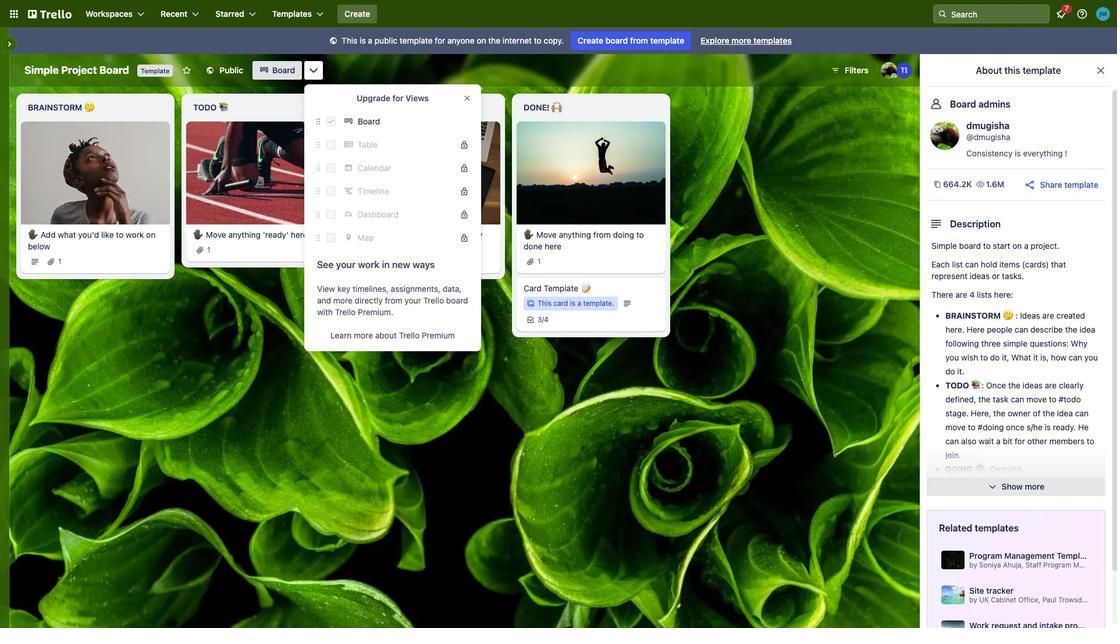 Task type: describe. For each thing, give the bounding box(es) containing it.
1.6m
[[986, 179, 1005, 189]]

1 for ✋🏿 move anything from doing to done here
[[538, 257, 541, 266]]

: inside : once the ideas are clearly defined, the task can move to #todo stage. here, the owner of the idea can move to #doing once s/he is ready. he can also wait a bit for other members to join.
[[982, 381, 985, 391]]

can inside each list can hold items (cards) that represent ideas or tasks.
[[966, 260, 979, 270]]

0 horizontal spatial template
[[141, 67, 170, 75]]

back to home image
[[28, 5, 72, 23]]

here for ✋🏿 move anything from doing to done here
[[545, 241, 562, 251]]

1 vertical spatial todo 📚
[[946, 381, 982, 391]]

here:
[[995, 290, 1014, 300]]

anything for 'ready'
[[229, 230, 261, 240]]

is right card
[[570, 299, 576, 308]]

card
[[554, 299, 568, 308]]

1 for ✋🏿 move anything 'ready' here
[[207, 245, 210, 254]]

dmugisha (dmugisha) image
[[881, 62, 898, 79]]

template.
[[584, 299, 615, 308]]

✋🏿 for ✋🏿 move anything that is actually started here
[[359, 230, 369, 240]]

✋🏿 move anything that is actually started here link
[[359, 229, 494, 252]]

📚 inside text field
[[219, 102, 229, 112]]

0 vertical spatial from
[[630, 36, 649, 45]]

share
[[1041, 180, 1063, 189]]

tasks.
[[1003, 271, 1025, 281]]

owner
[[1008, 409, 1031, 419]]

1 vertical spatial template
[[544, 283, 579, 293]]

this
[[1005, 65, 1021, 76]]

idea inside the : ideas are created here. here people can describe the idea following three simple questions: why you wish to do it, what it is, how can you do it.
[[1080, 325, 1096, 335]]

📝
[[581, 283, 591, 293]]

a down 📝
[[578, 299, 582, 308]]

starred button
[[209, 5, 263, 23]]

: left the 'ongoing' at the right of page
[[986, 465, 988, 474]]

#doing
[[978, 423, 1004, 433]]

!
[[1066, 148, 1068, 158]]

0 horizontal spatial board link
[[253, 61, 302, 80]]

TODO 📚 text field
[[186, 98, 335, 117]]

can up he
[[1076, 409, 1089, 419]]

0 horizontal spatial for
[[393, 93, 404, 103]]

stage.
[[946, 409, 969, 419]]

simple board to start on a project.
[[932, 241, 1060, 251]]

done! inside text box
[[524, 102, 550, 112]]

template inside "button"
[[1065, 180, 1099, 189]]

is,
[[1041, 353, 1049, 363]]

board left "admins"
[[951, 99, 977, 109]]

to down he
[[1087, 437, 1095, 447]]

board inside text box
[[99, 64, 129, 76]]

7 notifications image
[[1055, 7, 1069, 21]]

copy.
[[544, 36, 564, 45]]

the left internet
[[489, 36, 501, 45]]

by inside program management template by soniya ahuja, staff program manager @ br
[[970, 561, 978, 570]]

finished
[[989, 479, 1021, 488]]

you'd
[[78, 230, 99, 240]]

close popover image
[[463, 94, 472, 103]]

1 horizontal spatial program
[[1044, 561, 1072, 570]]

: inside the : ideas are created here. here people can describe the idea following three simple questions: why you wish to do it, what it is, how can you do it.
[[1016, 311, 1018, 321]]

create button
[[338, 5, 377, 23]]

✋🏿 move anything 'ready' here link
[[193, 229, 328, 241]]

to up also
[[969, 423, 976, 433]]

board admins
[[951, 99, 1011, 109]]

directly
[[355, 296, 383, 306]]

4 for are
[[970, 290, 975, 300]]

2 vertical spatial on
[[1013, 241, 1023, 251]]

templates
[[272, 9, 312, 19]]

1 horizontal spatial do
[[991, 353, 1000, 363]]

1 for ✋🏿 move anything that is actually started here
[[373, 257, 376, 266]]

see your work in new ways
[[317, 260, 435, 270]]

: ideas are created here. here people can describe the idea following three simple questions: why you wish to do it, what it is, how can you do it.
[[946, 311, 1099, 377]]

: left finished
[[985, 479, 987, 488]]

learn more about trello premium link
[[331, 330, 455, 342]]

🙌🏽 inside doing ⚙️ : ongoing done! 🙌🏽 : finished
[[974, 479, 985, 488]]

lists
[[978, 290, 993, 300]]

or
[[993, 271, 1000, 281]]

manager
[[1074, 561, 1103, 570]]

board for simple
[[960, 241, 982, 251]]

primary element
[[0, 0, 1118, 28]]

ideas inside each list can hold items (cards) that represent ideas or tasks.
[[970, 271, 990, 281]]

of
[[1034, 409, 1041, 419]]

simple for simple project board
[[24, 64, 59, 76]]

table
[[358, 140, 378, 150]]

show
[[1002, 482, 1023, 492]]

views
[[406, 93, 429, 103]]

0 horizontal spatial trello
[[335, 307, 356, 317]]

from inside view key timelines, assignments, data, and more directly from your trello board with trello premium.
[[385, 296, 403, 306]]

is left the everything
[[1015, 148, 1022, 158]]

filters button
[[828, 61, 873, 80]]

bit
[[1003, 437, 1013, 447]]

create board from template
[[578, 36, 685, 45]]

can up simple
[[1015, 325, 1029, 335]]

with
[[317, 307, 333, 317]]

tracker
[[987, 586, 1014, 596]]

2 vertical spatial trello
[[399, 331, 420, 341]]

move for ✋🏿 move anything that is actually started here
[[371, 230, 392, 240]]

this for this is a public template for anyone on the internet to copy.
[[342, 36, 358, 45]]

0 vertical spatial are
[[956, 290, 968, 300]]

about
[[977, 65, 1003, 76]]

1 horizontal spatial 📚
[[972, 381, 982, 391]]

ways
[[413, 260, 435, 270]]

template right this at the top of page
[[1023, 65, 1062, 76]]

the right 'of' on the bottom right of the page
[[1043, 409, 1056, 419]]

filters
[[845, 65, 869, 75]]

learn
[[331, 331, 352, 341]]

1 vertical spatial brainstorm
[[946, 311, 1001, 321]]

the down task
[[994, 409, 1006, 419]]

related
[[940, 523, 973, 534]]

on for work
[[146, 230, 156, 240]]

public
[[375, 36, 398, 45]]

more inside view key timelines, assignments, data, and more directly from your trello board with trello premium.
[[333, 296, 353, 306]]

also
[[962, 437, 977, 447]]

ready.
[[1054, 423, 1077, 433]]

star or unstar board image
[[182, 66, 192, 75]]

show more
[[1002, 482, 1045, 492]]

in
[[382, 260, 390, 270]]

wait
[[979, 437, 995, 447]]

work inside ✋🏿 add what you'd like to work on below
[[126, 230, 144, 240]]

@dmugisha
[[967, 132, 1011, 142]]

0 horizontal spatial your
[[336, 260, 356, 270]]

board down doing ⚙️
[[358, 116, 380, 126]]

uk
[[980, 596, 990, 605]]

a left project.
[[1025, 241, 1029, 251]]

todo 📚 inside text field
[[193, 102, 229, 112]]

what
[[1012, 353, 1032, 363]]

✋🏿 move anything from doing to done here link
[[524, 229, 659, 252]]

dmugisha (dmugisha) image
[[931, 121, 960, 150]]

the inside the : ideas are created here. here people can describe the idea following three simple questions: why you wish to do it, what it is, how can you do it.
[[1066, 325, 1078, 335]]

done
[[524, 241, 543, 251]]

1 horizontal spatial templates
[[975, 523, 1019, 534]]

view
[[317, 284, 335, 294]]

1 vertical spatial todo
[[946, 381, 970, 391]]

4 for /
[[544, 315, 549, 324]]

is inside : once the ideas are clearly defined, the task can move to #todo stage. here, the owner of the idea can move to #doing once s/he is ready. he can also wait a bit for other members to join.
[[1045, 423, 1051, 433]]

wish
[[962, 353, 979, 363]]

Board name text field
[[19, 61, 135, 80]]

a inside : once the ideas are clearly defined, the task can move to #todo stage. here, the owner of the idea can move to #doing once s/he is ready. he can also wait a bit for other members to join.
[[997, 437, 1001, 447]]

show more button
[[927, 478, 1106, 497]]

is inside ✋🏿 move anything that is actually started here
[[445, 230, 452, 240]]

Search field
[[948, 5, 1050, 23]]

start
[[994, 241, 1011, 251]]

share template button
[[1024, 179, 1099, 191]]

timelines,
[[353, 284, 389, 294]]

'ready'
[[263, 230, 289, 240]]

🙌🏽 inside text box
[[552, 102, 562, 112]]

1 horizontal spatial for
[[435, 36, 446, 45]]

created
[[1057, 311, 1086, 321]]

for inside : once the ideas are clearly defined, the task can move to #todo stage. here, the owner of the idea can move to #doing once s/he is ready. he can also wait a bit for other members to join.
[[1015, 437, 1026, 447]]

trello inspiration (inspiringtaco) image
[[897, 62, 913, 79]]

from inside ✋🏿 move anything from doing to done here
[[594, 230, 611, 240]]

like
[[101, 230, 114, 240]]

staff
[[1026, 561, 1042, 570]]

move for ✋🏿 move anything 'ready' here
[[206, 230, 226, 240]]

admins
[[979, 99, 1011, 109]]

see
[[317, 260, 334, 270]]

a left public
[[368, 36, 373, 45]]

⚙️ for doing ⚙️
[[387, 102, 398, 112]]

assignments,
[[391, 284, 441, 294]]

board for create
[[606, 36, 628, 45]]

1 horizontal spatial 🤔
[[1003, 311, 1014, 321]]

starred
[[216, 9, 244, 19]]

0 vertical spatial trello
[[424, 296, 444, 306]]

recent
[[161, 9, 188, 19]]

2 you from the left
[[1085, 353, 1099, 363]]

template right public
[[400, 36, 433, 45]]

by inside site tracker by uk cabinet office, paul trowsdale, project
[[970, 596, 978, 605]]

✋🏿 move anything that is actually started here
[[359, 230, 483, 251]]

actually
[[454, 230, 483, 240]]

doing for doing ⚙️
[[359, 102, 385, 112]]

your inside view key timelines, assignments, data, and more directly from your trello board with trello premium.
[[405, 296, 421, 306]]



Task type: locate. For each thing, give the bounding box(es) containing it.
doing inside text box
[[359, 102, 385, 112]]

🤔 inside text field
[[84, 102, 95, 112]]

2 vertical spatial template
[[1057, 551, 1093, 561]]

more down key at top
[[333, 296, 353, 306]]

timeline
[[358, 186, 389, 196]]

1 vertical spatial do
[[946, 367, 956, 377]]

view key timelines, assignments, data, and more directly from your trello board with trello premium.
[[317, 284, 468, 317]]

done! inside doing ⚙️ : ongoing done! 🙌🏽 : finished
[[946, 479, 972, 488]]

1 vertical spatial brainstorm 🤔
[[946, 311, 1014, 321]]

to left the #todo
[[1050, 395, 1057, 405]]

project inside simple project board text box
[[61, 64, 97, 76]]

can right list
[[966, 260, 979, 270]]

is left actually
[[445, 230, 452, 240]]

calendar
[[358, 163, 392, 173]]

move up 'of' on the bottom right of the page
[[1027, 395, 1047, 405]]

project up brainstorm 🤔 text field
[[61, 64, 97, 76]]

premium
[[422, 331, 455, 341]]

1 vertical spatial by
[[970, 596, 978, 605]]

1 horizontal spatial idea
[[1080, 325, 1096, 335]]

can up join. in the bottom of the page
[[946, 437, 960, 447]]

1 horizontal spatial this
[[538, 299, 552, 308]]

✋🏿 add what you'd like to work on below link
[[28, 229, 163, 252]]

1 horizontal spatial here
[[388, 241, 404, 251]]

brainstorm 🤔 up here in the bottom right of the page
[[946, 311, 1014, 321]]

create for create board from template
[[578, 36, 604, 45]]

0 horizontal spatial anything
[[229, 230, 261, 240]]

to left start
[[984, 241, 991, 251]]

why
[[1072, 339, 1088, 349]]

is right s/he
[[1045, 423, 1051, 433]]

there
[[932, 290, 954, 300]]

to inside ✋🏿 add what you'd like to work on below
[[116, 230, 124, 240]]

task
[[993, 395, 1009, 405]]

project inside site tracker by uk cabinet office, paul trowsdale, project
[[1096, 596, 1118, 605]]

here inside ✋🏿 move anything from doing to done here
[[545, 241, 562, 251]]

✋🏿 inside ✋🏿 add what you'd like to work on below
[[28, 230, 38, 240]]

1 left in
[[373, 257, 376, 266]]

:
[[1016, 311, 1018, 321], [982, 381, 985, 391], [986, 465, 988, 474], [985, 479, 987, 488]]

1 down ✋🏿 move anything 'ready' here
[[207, 245, 210, 254]]

0 horizontal spatial simple
[[24, 64, 59, 76]]

0 vertical spatial by
[[970, 561, 978, 570]]

on for anyone
[[477, 36, 486, 45]]

⚙️ for doing ⚙️ : ongoing done! 🙌🏽 : finished
[[975, 465, 986, 474]]

more right show
[[1026, 482, 1045, 492]]

program right staff
[[1044, 561, 1072, 570]]

1 horizontal spatial board
[[606, 36, 628, 45]]

0 vertical spatial on
[[477, 36, 486, 45]]

2 ✋🏿 from the left
[[193, 230, 204, 240]]

1 vertical spatial ⚙️
[[975, 465, 986, 474]]

✋🏿 for ✋🏿 move anything from doing to done here
[[524, 230, 534, 240]]

0 horizontal spatial do
[[946, 367, 956, 377]]

3 move from the left
[[537, 230, 557, 240]]

doing inside doing ⚙️ : ongoing done! 🙌🏽 : finished
[[946, 465, 973, 474]]

he
[[1079, 423, 1089, 433]]

can down why
[[1069, 353, 1083, 363]]

clearly
[[1060, 381, 1084, 391]]

0 horizontal spatial program
[[970, 551, 1003, 561]]

represent
[[932, 271, 968, 281]]

to inside the : ideas are created here. here people can describe the idea following three simple questions: why you wish to do it, what it is, how can you do it.
[[981, 353, 989, 363]]

📚 left once
[[972, 381, 982, 391]]

the
[[489, 36, 501, 45], [1066, 325, 1078, 335], [1009, 381, 1021, 391], [979, 395, 991, 405], [994, 409, 1006, 419], [1043, 409, 1056, 419]]

the right once
[[1009, 381, 1021, 391]]

0 vertical spatial brainstorm 🤔
[[28, 102, 95, 112]]

premium.
[[358, 307, 394, 317]]

to right doing
[[637, 230, 644, 240]]

more right learn
[[354, 331, 373, 341]]

BRAINSTORM 🤔 text field
[[21, 98, 170, 117]]

⚙️ inside text box
[[387, 102, 398, 112]]

on right start
[[1013, 241, 1023, 251]]

1 vertical spatial this
[[538, 299, 552, 308]]

⚙️ left the 'ongoing' at the right of page
[[975, 465, 986, 474]]

you up it.
[[946, 353, 960, 363]]

everything
[[1024, 148, 1063, 158]]

0 horizontal spatial 4
[[544, 315, 549, 324]]

for right bit
[[1015, 437, 1026, 447]]

todo up defined,
[[946, 381, 970, 391]]

trello right about
[[399, 331, 420, 341]]

⚙️ left views
[[387, 102, 398, 112]]

templates button
[[265, 5, 331, 23]]

that
[[428, 230, 443, 240], [1052, 260, 1067, 270]]

upgrade
[[357, 93, 391, 103]]

0 vertical spatial for
[[435, 36, 446, 45]]

0 horizontal spatial project
[[61, 64, 97, 76]]

simple
[[1004, 339, 1028, 349]]

ahuja,
[[1004, 561, 1024, 570]]

0 vertical spatial board link
[[253, 61, 302, 80]]

1 you from the left
[[946, 353, 960, 363]]

1 ✋🏿 from the left
[[28, 230, 38, 240]]

join.
[[946, 451, 962, 460]]

3
[[538, 315, 542, 324]]

started
[[359, 241, 385, 251]]

idea up why
[[1080, 325, 1096, 335]]

0 horizontal spatial brainstorm
[[28, 102, 82, 112]]

idea up ready.
[[1058, 409, 1074, 419]]

0 horizontal spatial done!
[[524, 102, 550, 112]]

1 vertical spatial move
[[946, 423, 966, 433]]

1 by from the top
[[970, 561, 978, 570]]

✋🏿 for ✋🏿 move anything 'ready' here
[[193, 230, 204, 240]]

create board from template link
[[571, 31, 692, 50]]

✋🏿 move anything from doing to done here
[[524, 230, 644, 251]]

trello right with
[[335, 307, 356, 317]]

0 vertical spatial todo 📚
[[193, 102, 229, 112]]

add
[[41, 230, 56, 240]]

1 vertical spatial are
[[1043, 311, 1055, 321]]

doing for doing ⚙️ : ongoing done! 🙌🏽 : finished
[[946, 465, 973, 474]]

your down assignments,
[[405, 296, 421, 306]]

/
[[542, 315, 544, 324]]

2 horizontal spatial on
[[1013, 241, 1023, 251]]

0 horizontal spatial todo 📚
[[193, 102, 229, 112]]

brainstorm 🤔 down simple project board text box
[[28, 102, 95, 112]]

1 down done
[[538, 257, 541, 266]]

0 vertical spatial that
[[428, 230, 443, 240]]

doing up table
[[359, 102, 385, 112]]

1 vertical spatial done!
[[946, 479, 972, 488]]

more inside "link"
[[732, 36, 752, 45]]

0 horizontal spatial 🤔
[[84, 102, 95, 112]]

1 horizontal spatial ideas
[[1023, 381, 1043, 391]]

@
[[1105, 561, 1111, 570]]

template left the 'explore'
[[651, 36, 685, 45]]

public
[[220, 65, 243, 75]]

project right trowsdale,
[[1096, 596, 1118, 605]]

this member is an admin of this board. image
[[892, 73, 897, 79]]

that down project.
[[1052, 260, 1067, 270]]

idea inside : once the ideas are clearly defined, the task can move to #todo stage. here, the owner of the idea can move to #doing once s/he is ready. he can also wait a bit for other members to join.
[[1058, 409, 1074, 419]]

create for create
[[345, 9, 370, 19]]

move inside ✋🏿 move anything from doing to done here
[[537, 230, 557, 240]]

doing down join. in the bottom of the page
[[946, 465, 973, 474]]

board link down views
[[341, 112, 474, 131]]

1 vertical spatial 4
[[544, 315, 549, 324]]

✋🏿 inside ✋🏿 move anything from doing to done here
[[524, 230, 534, 240]]

a left bit
[[997, 437, 1001, 447]]

0 horizontal spatial 🙌🏽
[[552, 102, 562, 112]]

3 anything from the left
[[559, 230, 592, 240]]

do left it.
[[946, 367, 956, 377]]

to right like on the top
[[116, 230, 124, 240]]

1 down what
[[58, 257, 61, 266]]

are inside : once the ideas are clearly defined, the task can move to #todo stage. here, the owner of the idea can move to #doing once s/he is ready. he can also wait a bit for other members to join.
[[1045, 381, 1057, 391]]

more
[[732, 36, 752, 45], [333, 296, 353, 306], [354, 331, 373, 341], [1026, 482, 1045, 492]]

on right anyone on the top of page
[[477, 36, 486, 45]]

here up new at the left
[[388, 241, 404, 251]]

dashboard
[[358, 210, 399, 219]]

more for show
[[1026, 482, 1045, 492]]

0 horizontal spatial here
[[291, 230, 308, 240]]

description
[[951, 219, 1001, 229]]

📚 down public button at the left top of page
[[219, 102, 229, 112]]

2 vertical spatial are
[[1045, 381, 1057, 391]]

board left customize views image on the top left of the page
[[273, 65, 295, 75]]

0 vertical spatial todo
[[193, 102, 217, 112]]

🤔
[[84, 102, 95, 112], [1003, 311, 1014, 321]]

1 horizontal spatial brainstorm 🤔
[[946, 311, 1014, 321]]

1 horizontal spatial template
[[544, 283, 579, 293]]

map
[[358, 233, 374, 243]]

2 horizontal spatial trello
[[424, 296, 444, 306]]

2 horizontal spatial here
[[545, 241, 562, 251]]

anything up new at the left
[[394, 230, 426, 240]]

0 horizontal spatial move
[[206, 230, 226, 240]]

anything left 'ready'
[[229, 230, 261, 240]]

brainstorm 🤔 inside text field
[[28, 102, 95, 112]]

s/he
[[1027, 423, 1043, 433]]

that inside ✋🏿 move anything that is actually started here
[[428, 230, 443, 240]]

by left soniya
[[970, 561, 978, 570]]

🤔 up people
[[1003, 311, 1014, 321]]

✋🏿 inside ✋🏿 move anything that is actually started here
[[359, 230, 369, 240]]

template
[[141, 67, 170, 75], [544, 283, 579, 293], [1057, 551, 1093, 561]]

more right the 'explore'
[[732, 36, 752, 45]]

card template 📝
[[524, 283, 591, 293]]

workspaces button
[[79, 5, 151, 23]]

DOING ⚙️ text field
[[352, 98, 501, 117]]

0 horizontal spatial doing
[[359, 102, 385, 112]]

this left card
[[538, 299, 552, 308]]

are right there
[[956, 290, 968, 300]]

more for learn
[[354, 331, 373, 341]]

0 vertical spatial 4
[[970, 290, 975, 300]]

to left copy.
[[534, 36, 542, 45]]

doing ⚙️
[[359, 102, 398, 112]]

here for ✋🏿 move anything that is actually started here
[[388, 241, 404, 251]]

simple up "each"
[[932, 241, 958, 251]]

anything inside ✋🏿 move anything from doing to done here
[[559, 230, 592, 240]]

doing
[[359, 102, 385, 112], [946, 465, 973, 474]]

members
[[1050, 437, 1085, 447]]

1 vertical spatial your
[[405, 296, 421, 306]]

0 horizontal spatial on
[[146, 230, 156, 240]]

2 horizontal spatial template
[[1057, 551, 1093, 561]]

ideas inside : once the ideas are clearly defined, the task can move to #todo stage. here, the owner of the idea can move to #doing once s/he is ready. he can also wait a bit for other members to join.
[[1023, 381, 1043, 391]]

0 vertical spatial template
[[141, 67, 170, 75]]

DONE! 🙌🏽 text field
[[517, 98, 666, 117]]

done!
[[524, 102, 550, 112], [946, 479, 972, 488]]

are inside the : ideas are created here. here people can describe the idea following three simple questions: why you wish to do it, what it is, how can you do it.
[[1043, 311, 1055, 321]]

that inside each list can hold items (cards) that represent ideas or tasks.
[[1052, 260, 1067, 270]]

0 horizontal spatial that
[[428, 230, 443, 240]]

list
[[953, 260, 964, 270]]

recent button
[[154, 5, 206, 23]]

anything inside ✋🏿 move anything that is actually started here
[[394, 230, 426, 240]]

todo inside text field
[[193, 102, 217, 112]]

1 vertical spatial create
[[578, 36, 604, 45]]

how
[[1052, 353, 1067, 363]]

from
[[630, 36, 649, 45], [594, 230, 611, 240], [385, 296, 403, 306]]

move inside ✋🏿 move anything that is actually started here
[[371, 230, 392, 240]]

card
[[524, 283, 542, 293]]

0 horizontal spatial todo
[[193, 102, 217, 112]]

anything
[[229, 230, 261, 240], [394, 230, 426, 240], [559, 230, 592, 240]]

anything for from
[[559, 230, 592, 240]]

it,
[[1003, 353, 1010, 363]]

0 vertical spatial 📚
[[219, 102, 229, 112]]

consistency is everything !
[[967, 148, 1068, 158]]

(cards)
[[1023, 260, 1050, 270]]

key
[[338, 284, 351, 294]]

anything for that
[[394, 230, 426, 240]]

a
[[368, 36, 373, 45], [1025, 241, 1029, 251], [578, 299, 582, 308], [997, 437, 1001, 447]]

: left once
[[982, 381, 985, 391]]

more inside button
[[1026, 482, 1045, 492]]

0 horizontal spatial you
[[946, 353, 960, 363]]

hold
[[981, 260, 998, 270]]

program down related templates
[[970, 551, 1003, 561]]

todo 📚 down public button at the left top of page
[[193, 102, 229, 112]]

are left clearly
[[1045, 381, 1057, 391]]

simple inside text box
[[24, 64, 59, 76]]

do left it,
[[991, 353, 1000, 363]]

2 horizontal spatial move
[[537, 230, 557, 240]]

templates inside the explore more templates "link"
[[754, 36, 792, 45]]

other
[[1028, 437, 1048, 447]]

0 horizontal spatial from
[[385, 296, 403, 306]]

anyone
[[448, 36, 475, 45]]

the down created in the right of the page
[[1066, 325, 1078, 335]]

you down why
[[1085, 353, 1099, 363]]

todo down public button at the left top of page
[[193, 102, 217, 112]]

✋🏿 for ✋🏿 add what you'd like to work on below
[[28, 230, 38, 240]]

4 right 3
[[544, 315, 549, 324]]

to inside ✋🏿 move anything from doing to done here
[[637, 230, 644, 240]]

1 horizontal spatial done!
[[946, 479, 972, 488]]

1 vertical spatial project
[[1096, 596, 1118, 605]]

for left views
[[393, 93, 404, 103]]

template left the "star or unstar board" image
[[141, 67, 170, 75]]

1 move from the left
[[206, 230, 226, 240]]

and
[[317, 296, 331, 306]]

the up here,
[[979, 395, 991, 405]]

0 vertical spatial ⚙️
[[387, 102, 398, 112]]

here right done
[[545, 241, 562, 251]]

trowsdale,
[[1059, 596, 1094, 605]]

more for explore
[[732, 36, 752, 45]]

template left @ on the right bottom of the page
[[1057, 551, 1093, 561]]

customize views image
[[308, 65, 320, 76]]

1 horizontal spatial trello
[[399, 331, 420, 341]]

0 vertical spatial ideas
[[970, 271, 990, 281]]

explore more templates
[[701, 36, 792, 45]]

0 horizontal spatial this
[[342, 36, 358, 45]]

can up owner at the bottom of page
[[1011, 395, 1025, 405]]

1 vertical spatial templates
[[975, 523, 1019, 534]]

cabinet
[[992, 596, 1017, 605]]

1 horizontal spatial board link
[[341, 112, 474, 131]]

0 horizontal spatial 📚
[[219, 102, 229, 112]]

1 anything from the left
[[229, 230, 261, 240]]

3 ✋🏿 from the left
[[359, 230, 369, 240]]

dmugisha
[[967, 121, 1010, 131]]

templates right the 'explore'
[[754, 36, 792, 45]]

site
[[970, 586, 985, 596]]

4 ✋🏿 from the left
[[524, 230, 534, 240]]

1 horizontal spatial move
[[1027, 395, 1047, 405]]

1 horizontal spatial that
[[1052, 260, 1067, 270]]

1 horizontal spatial anything
[[394, 230, 426, 240]]

1 vertical spatial ideas
[[1023, 381, 1043, 391]]

1 horizontal spatial brainstorm
[[946, 311, 1001, 321]]

work right like on the top
[[126, 230, 144, 240]]

do
[[991, 353, 1000, 363], [946, 367, 956, 377]]

1 vertical spatial doing
[[946, 465, 973, 474]]

templates up soniya
[[975, 523, 1019, 534]]

todo 📚 down it.
[[946, 381, 982, 391]]

0 horizontal spatial idea
[[1058, 409, 1074, 419]]

1 horizontal spatial 4
[[970, 290, 975, 300]]

create inside create board from template link
[[578, 36, 604, 45]]

search image
[[938, 9, 948, 19]]

are up describe
[[1043, 311, 1055, 321]]

1 vertical spatial trello
[[335, 307, 356, 317]]

this for this card is a template.
[[538, 299, 552, 308]]

0 vertical spatial your
[[336, 260, 356, 270]]

2 by from the top
[[970, 596, 978, 605]]

on right like on the top
[[146, 230, 156, 240]]

2 horizontal spatial anything
[[559, 230, 592, 240]]

template up card
[[544, 283, 579, 293]]

simple for simple board to start on a project.
[[932, 241, 958, 251]]

on inside ✋🏿 add what you'd like to work on below
[[146, 230, 156, 240]]

this card is a template.
[[538, 299, 615, 308]]

2 move from the left
[[371, 230, 392, 240]]

is left public
[[360, 36, 366, 45]]

move for ✋🏿 move anything from doing to done here
[[537, 230, 557, 240]]

data,
[[443, 284, 462, 294]]

🤔 down simple project board text box
[[84, 102, 95, 112]]

ideas down hold
[[970, 271, 990, 281]]

0 horizontal spatial board
[[446, 296, 468, 306]]

template inside program management template by soniya ahuja, staff program manager @ br
[[1057, 551, 1093, 561]]

⚙️ inside doing ⚙️ : ongoing done! 🙌🏽 : finished
[[975, 465, 986, 474]]

1 horizontal spatial from
[[594, 230, 611, 240]]

simple down back to home image
[[24, 64, 59, 76]]

📚
[[219, 102, 229, 112], [972, 381, 982, 391]]

for left anyone on the top of page
[[435, 36, 446, 45]]

brainstorm inside text field
[[28, 102, 82, 112]]

your right see
[[336, 260, 356, 270]]

template right share
[[1065, 180, 1099, 189]]

0 horizontal spatial ⚙️
[[387, 102, 398, 112]]

once
[[1007, 423, 1025, 433]]

2 horizontal spatial from
[[630, 36, 649, 45]]

1 vertical spatial work
[[358, 260, 380, 270]]

jeremy miller (jeremymiller198) image
[[1097, 7, 1111, 21]]

here
[[291, 230, 308, 240], [388, 241, 404, 251], [545, 241, 562, 251]]

2 anything from the left
[[394, 230, 426, 240]]

create inside create button
[[345, 9, 370, 19]]

board link left customize views image on the top left of the page
[[253, 61, 302, 80]]

office,
[[1019, 596, 1041, 605]]

that up ways
[[428, 230, 443, 240]]

1 horizontal spatial your
[[405, 296, 421, 306]]

2 horizontal spatial board
[[960, 241, 982, 251]]

board inside view key timelines, assignments, data, and more directly from your trello board with trello premium.
[[446, 296, 468, 306]]

sm image
[[328, 36, 339, 47]]

open information menu image
[[1077, 8, 1089, 20]]

below
[[28, 241, 50, 251]]

explore
[[701, 36, 730, 45]]

once
[[987, 381, 1007, 391]]

anything left doing
[[559, 230, 592, 240]]

1 horizontal spatial create
[[578, 36, 604, 45]]

1 horizontal spatial todo
[[946, 381, 970, 391]]

0 vertical spatial done!
[[524, 102, 550, 112]]

0 vertical spatial doing
[[359, 102, 385, 112]]

board up brainstorm 🤔 text field
[[99, 64, 129, 76]]

what
[[58, 230, 76, 240]]

by left uk
[[970, 596, 978, 605]]

program management template by soniya ahuja, staff program manager @ br
[[970, 551, 1118, 570]]

0 vertical spatial 🙌🏽
[[552, 102, 562, 112]]

trello
[[424, 296, 444, 306], [335, 307, 356, 317], [399, 331, 420, 341]]

doing ⚙️ : ongoing done! 🙌🏽 : finished
[[946, 465, 1022, 488]]

2 vertical spatial from
[[385, 296, 403, 306]]

here.
[[946, 325, 965, 335]]

0 vertical spatial do
[[991, 353, 1000, 363]]

here inside ✋🏿 move anything that is actually started here
[[388, 241, 404, 251]]

create
[[345, 9, 370, 19], [578, 36, 604, 45]]

defined,
[[946, 395, 977, 405]]

here right 'ready'
[[291, 230, 308, 240]]



Task type: vqa. For each thing, say whether or not it's contained in the screenshot.
Highlights link
no



